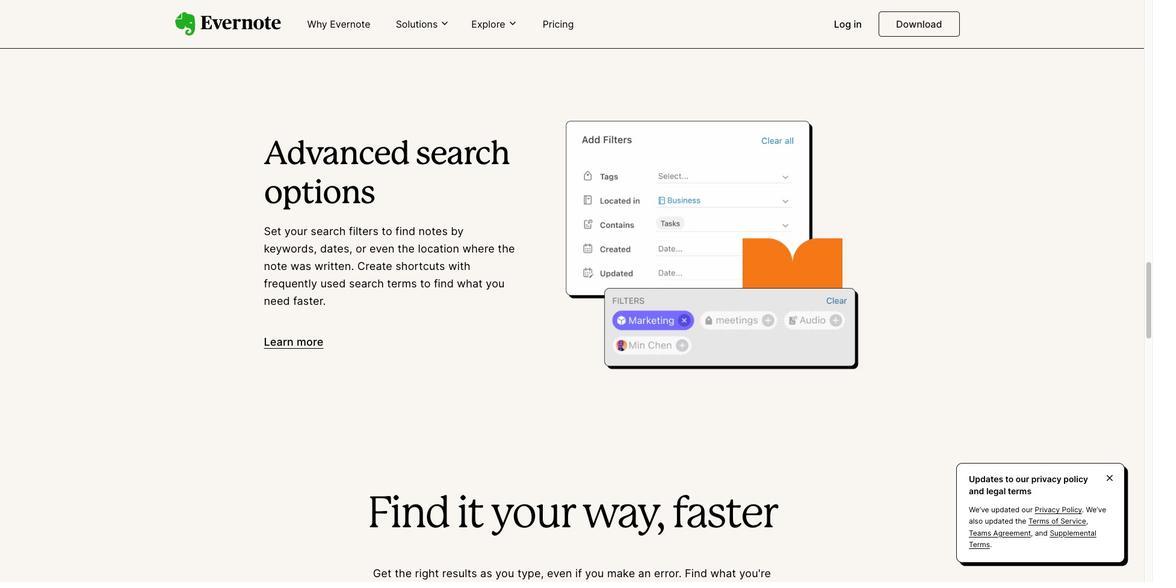 Task type: locate. For each thing, give the bounding box(es) containing it.
1 horizontal spatial terms
[[1029, 517, 1050, 526]]

if
[[575, 568, 582, 580]]

faster
[[672, 495, 777, 536]]

our
[[1016, 474, 1030, 485], [1022, 506, 1033, 515]]

, down ". we've also updated the" on the bottom right of page
[[1031, 529, 1033, 538]]

2 horizontal spatial search
[[416, 140, 510, 170]]

teams agreement link
[[969, 529, 1031, 538]]

with
[[448, 260, 471, 273]]

2 horizontal spatial to
[[1006, 474, 1014, 485]]

we've
[[969, 506, 989, 515], [1086, 506, 1106, 515]]

our up the terms of service , teams agreement , and
[[1022, 506, 1033, 515]]

0 vertical spatial our
[[1016, 474, 1030, 485]]

by
[[451, 225, 464, 238]]

0 vertical spatial even
[[370, 243, 395, 255]]

1 vertical spatial and
[[1035, 529, 1048, 538]]

1 vertical spatial .
[[990, 540, 992, 549]]

log in link
[[827, 13, 869, 36]]

even up create
[[370, 243, 395, 255]]

your up keywords,
[[285, 225, 308, 238]]

get the right results as you type, even if you make an error. find what you're
[[373, 568, 771, 583]]

. for . we've also updated the
[[1082, 506, 1084, 515]]

service
[[1061, 517, 1086, 526]]

shortcuts
[[396, 260, 445, 273]]

2 vertical spatial search
[[349, 277, 384, 290]]

even left if
[[547, 568, 572, 580]]

the
[[398, 243, 415, 255], [498, 243, 515, 255], [1015, 517, 1027, 526], [395, 568, 412, 580]]

. down teams agreement 'link'
[[990, 540, 992, 549]]

terms of service link
[[1029, 517, 1086, 526]]

our left privacy
[[1016, 474, 1030, 485]]

or
[[356, 243, 366, 255]]

you down where
[[486, 277, 505, 290]]

we've right policy
[[1086, 506, 1106, 515]]

the right where
[[498, 243, 515, 255]]

and inside updates to our privacy policy and legal terms
[[969, 486, 984, 496]]

updated inside ". we've also updated the"
[[985, 517, 1013, 526]]

, up supplemental
[[1086, 517, 1088, 526]]

0 horizontal spatial even
[[370, 243, 395, 255]]

in
[[854, 18, 862, 30]]

set your search filters to find notes by keywords, dates, or even the location where the note was written. create shortcuts with frequently used search terms to find what you need faster.
[[264, 225, 515, 307]]

location
[[418, 243, 459, 255]]

our inside updates to our privacy policy and legal terms
[[1016, 474, 1030, 485]]

0 vertical spatial find
[[368, 495, 449, 536]]

your
[[285, 225, 308, 238], [491, 495, 575, 536]]

even
[[370, 243, 395, 255], [547, 568, 572, 580]]

0 vertical spatial terms
[[1029, 517, 1050, 526]]

1 vertical spatial updated
[[985, 517, 1013, 526]]

privacy policy link
[[1035, 506, 1082, 515]]

,
[[1086, 517, 1088, 526], [1031, 529, 1033, 538]]

find left notes
[[396, 225, 416, 238]]

0 horizontal spatial what
[[457, 277, 483, 290]]

faster.
[[293, 295, 326, 307]]

legal
[[986, 486, 1006, 496]]

1 horizontal spatial even
[[547, 568, 572, 580]]

your inside set your search filters to find notes by keywords, dates, or even the location where the note was written. create shortcuts with frequently used search terms to find what you need faster.
[[285, 225, 308, 238]]

0 horizontal spatial terms
[[387, 277, 417, 290]]

1 horizontal spatial .
[[1082, 506, 1084, 515]]

1 horizontal spatial what
[[711, 568, 736, 580]]

1 horizontal spatial find
[[685, 568, 707, 580]]

2 vertical spatial to
[[1006, 474, 1014, 485]]

1 horizontal spatial your
[[491, 495, 575, 536]]

find down the with
[[434, 277, 454, 290]]

1 horizontal spatial and
[[1035, 529, 1048, 538]]

privacy
[[1035, 506, 1060, 515]]

terms down shortcuts
[[387, 277, 417, 290]]

to down shortcuts
[[420, 277, 431, 290]]

your up type,
[[491, 495, 575, 536]]

. inside ". we've also updated the"
[[1082, 506, 1084, 515]]

1 vertical spatial even
[[547, 568, 572, 580]]

why evernote
[[307, 18, 371, 30]]

as
[[480, 568, 492, 580]]

supplemental terms link
[[969, 529, 1097, 549]]

1 horizontal spatial search
[[349, 277, 384, 290]]

0 horizontal spatial we've
[[969, 506, 989, 515]]

1 vertical spatial terms
[[969, 540, 990, 549]]

download
[[896, 18, 942, 30]]

0 vertical spatial and
[[969, 486, 984, 496]]

. we've also updated the
[[969, 506, 1106, 526]]

the inside get the right results as you type, even if you make an error. find what you're
[[395, 568, 412, 580]]

.
[[1082, 506, 1084, 515], [990, 540, 992, 549]]

terms down teams
[[969, 540, 990, 549]]

evernote
[[330, 18, 371, 30]]

1 vertical spatial our
[[1022, 506, 1033, 515]]

0 vertical spatial ,
[[1086, 517, 1088, 526]]

teams
[[969, 529, 991, 538]]

1 vertical spatial find
[[685, 568, 707, 580]]

download link
[[879, 11, 960, 37]]

updated up teams agreement 'link'
[[985, 517, 1013, 526]]

set
[[264, 225, 281, 238]]

0 horizontal spatial your
[[285, 225, 308, 238]]

and
[[969, 486, 984, 496], [1035, 529, 1048, 538]]

search inside advanced search options
[[416, 140, 510, 170]]

type,
[[518, 568, 544, 580]]

to up legal
[[1006, 474, 1014, 485]]

to right filters
[[382, 225, 392, 238]]

find
[[368, 495, 449, 536], [685, 568, 707, 580]]

terms
[[387, 277, 417, 290], [1008, 486, 1032, 496]]

terms down privacy at the right bottom of page
[[1029, 517, 1050, 526]]

terms up we've updated our privacy policy on the right
[[1008, 486, 1032, 496]]

find
[[396, 225, 416, 238], [434, 277, 454, 290]]

0 vertical spatial .
[[1082, 506, 1084, 515]]

0 vertical spatial what
[[457, 277, 483, 290]]

1 horizontal spatial ,
[[1086, 517, 1088, 526]]

0 vertical spatial your
[[285, 225, 308, 238]]

explore button
[[468, 17, 521, 31]]

notes
[[419, 225, 448, 238]]

to
[[382, 225, 392, 238], [420, 277, 431, 290], [1006, 474, 1014, 485]]

terms
[[1029, 517, 1050, 526], [969, 540, 990, 549]]

1 vertical spatial your
[[491, 495, 575, 536]]

more
[[297, 336, 324, 349]]

1 vertical spatial what
[[711, 568, 736, 580]]

and down ". we've also updated the" on the bottom right of page
[[1035, 529, 1048, 538]]

1 vertical spatial to
[[420, 277, 431, 290]]

1 horizontal spatial find
[[434, 277, 454, 290]]

what
[[457, 277, 483, 290], [711, 568, 736, 580]]

why evernote link
[[300, 13, 378, 36]]

options
[[264, 179, 375, 209]]

updates
[[969, 474, 1003, 485]]

what left you're on the bottom of the page
[[711, 568, 736, 580]]

our for privacy
[[1016, 474, 1030, 485]]

search
[[416, 140, 510, 170], [311, 225, 346, 238], [349, 277, 384, 290]]

we've updated our privacy policy
[[969, 506, 1082, 515]]

policy
[[1062, 506, 1082, 515]]

need
[[264, 295, 290, 307]]

0 horizontal spatial and
[[969, 486, 984, 496]]

we've up also
[[969, 506, 989, 515]]

our for privacy
[[1022, 506, 1033, 515]]

0 horizontal spatial .
[[990, 540, 992, 549]]

0 horizontal spatial to
[[382, 225, 392, 238]]

updated
[[991, 506, 1020, 515], [985, 517, 1013, 526]]

0 vertical spatial search
[[416, 140, 510, 170]]

1 horizontal spatial terms
[[1008, 486, 1032, 496]]

0 horizontal spatial terms
[[969, 540, 990, 549]]

agreement
[[994, 529, 1031, 538]]

0 horizontal spatial search
[[311, 225, 346, 238]]

what down the with
[[457, 277, 483, 290]]

right
[[415, 568, 439, 580]]

the right get
[[395, 568, 412, 580]]

and down updates
[[969, 486, 984, 496]]

what inside get the right results as you type, even if you make an error. find what you're
[[711, 568, 736, 580]]

1 horizontal spatial we've
[[1086, 506, 1106, 515]]

also
[[969, 517, 983, 526]]

2 we've from the left
[[1086, 506, 1106, 515]]

terms inside updates to our privacy policy and legal terms
[[1008, 486, 1032, 496]]

why
[[307, 18, 327, 30]]

the down we've updated our privacy policy on the right
[[1015, 517, 1027, 526]]

you
[[486, 277, 505, 290], [496, 568, 514, 580], [585, 568, 604, 580]]

0 horizontal spatial ,
[[1031, 529, 1033, 538]]

1 we've from the left
[[969, 506, 989, 515]]

1 vertical spatial terms
[[1008, 486, 1032, 496]]

dates,
[[320, 243, 353, 255]]

and inside the terms of service , teams agreement , and
[[1035, 529, 1048, 538]]

0 horizontal spatial find
[[368, 495, 449, 536]]

updated down legal
[[991, 506, 1020, 515]]

. up service
[[1082, 506, 1084, 515]]

. for .
[[990, 540, 992, 549]]

0 horizontal spatial find
[[396, 225, 416, 238]]

0 vertical spatial terms
[[387, 277, 417, 290]]



Task type: vqa. For each thing, say whether or not it's contained in the screenshot.
"forward"
no



Task type: describe. For each thing, give the bounding box(es) containing it.
you right if
[[585, 568, 604, 580]]

0 vertical spatial to
[[382, 225, 392, 238]]

you right "as"
[[496, 568, 514, 580]]

find inside get the right results as you type, even if you make an error. find what you're
[[685, 568, 707, 580]]

terms inside set your search filters to find notes by keywords, dates, or even the location where the note was written. create shortcuts with frequently used search terms to find what you need faster.
[[387, 277, 417, 290]]

an
[[638, 568, 651, 580]]

learn
[[264, 336, 294, 349]]

was
[[291, 260, 311, 273]]

terms of service , teams agreement , and
[[969, 517, 1088, 538]]

create
[[357, 260, 392, 273]]

privacy
[[1032, 474, 1062, 485]]

policy
[[1064, 474, 1088, 485]]

make
[[607, 568, 635, 580]]

the up shortcuts
[[398, 243, 415, 255]]

supplemental terms
[[969, 529, 1097, 549]]

even inside get the right results as you type, even if you make an error. find what you're
[[547, 568, 572, 580]]

it
[[457, 495, 483, 536]]

even inside set your search filters to find notes by keywords, dates, or even the location where the note was written. create shortcuts with frequently used search terms to find what you need faster.
[[370, 243, 395, 255]]

filters screen image
[[541, 94, 880, 393]]

way,
[[582, 495, 664, 536]]

log
[[834, 18, 851, 30]]

note
[[264, 260, 287, 273]]

0 vertical spatial find
[[396, 225, 416, 238]]

solutions button
[[392, 17, 453, 31]]

1 horizontal spatial to
[[420, 277, 431, 290]]

learn more
[[264, 336, 324, 349]]

pricing link
[[535, 13, 581, 36]]

you're
[[739, 568, 771, 580]]

terms inside supplemental terms
[[969, 540, 990, 549]]

1 vertical spatial search
[[311, 225, 346, 238]]

0 vertical spatial updated
[[991, 506, 1020, 515]]

log in
[[834, 18, 862, 30]]

explore
[[472, 18, 505, 30]]

the inside ". we've also updated the"
[[1015, 517, 1027, 526]]

used
[[320, 277, 346, 290]]

solutions
[[396, 18, 438, 30]]

1 vertical spatial ,
[[1031, 529, 1033, 538]]

supplemental
[[1050, 529, 1097, 538]]

frequently
[[264, 277, 317, 290]]

advanced search options
[[264, 140, 510, 209]]

what inside set your search filters to find notes by keywords, dates, or even the location where the note was written. create shortcuts with frequently used search terms to find what you need faster.
[[457, 277, 483, 290]]

advanced
[[264, 140, 409, 170]]

error.
[[654, 568, 682, 580]]

written.
[[315, 260, 354, 273]]

keywords,
[[264, 243, 317, 255]]

pricing
[[543, 18, 574, 30]]

evernote logo image
[[175, 12, 281, 36]]

we've inside ". we've also updated the"
[[1086, 506, 1106, 515]]

updates to our privacy policy and legal terms
[[969, 474, 1088, 496]]

get
[[373, 568, 392, 580]]

to inside updates to our privacy policy and legal terms
[[1006, 474, 1014, 485]]

where
[[463, 243, 495, 255]]

find it your way, faster
[[368, 495, 777, 536]]

results
[[442, 568, 477, 580]]

of
[[1052, 517, 1059, 526]]

terms inside the terms of service , teams agreement , and
[[1029, 517, 1050, 526]]

you inside set your search filters to find notes by keywords, dates, or even the location where the note was written. create shortcuts with frequently used search terms to find what you need faster.
[[486, 277, 505, 290]]

filters
[[349, 225, 379, 238]]

1 vertical spatial find
[[434, 277, 454, 290]]

learn more link
[[264, 334, 324, 352]]



